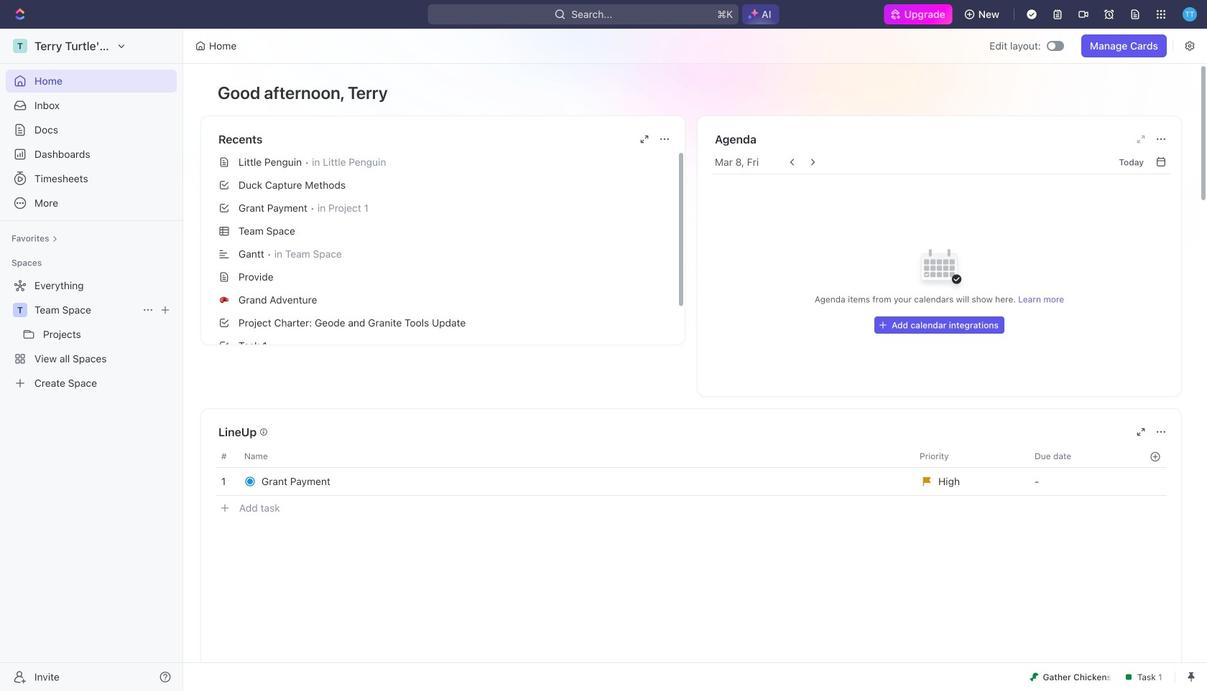 Task type: describe. For each thing, give the bounding box(es) containing it.
drumstick bite image
[[1030, 674, 1039, 682]]

tree inside sidebar navigation
[[6, 274, 177, 395]]

team space, , element
[[13, 303, 27, 318]]



Task type: locate. For each thing, give the bounding box(es) containing it.
tree
[[6, 274, 177, 395]]

sidebar navigation
[[0, 29, 186, 692]]

terry turtle's workspace, , element
[[13, 39, 27, 53]]



Task type: vqa. For each thing, say whether or not it's contained in the screenshot.
tree on the left of the page
yes



